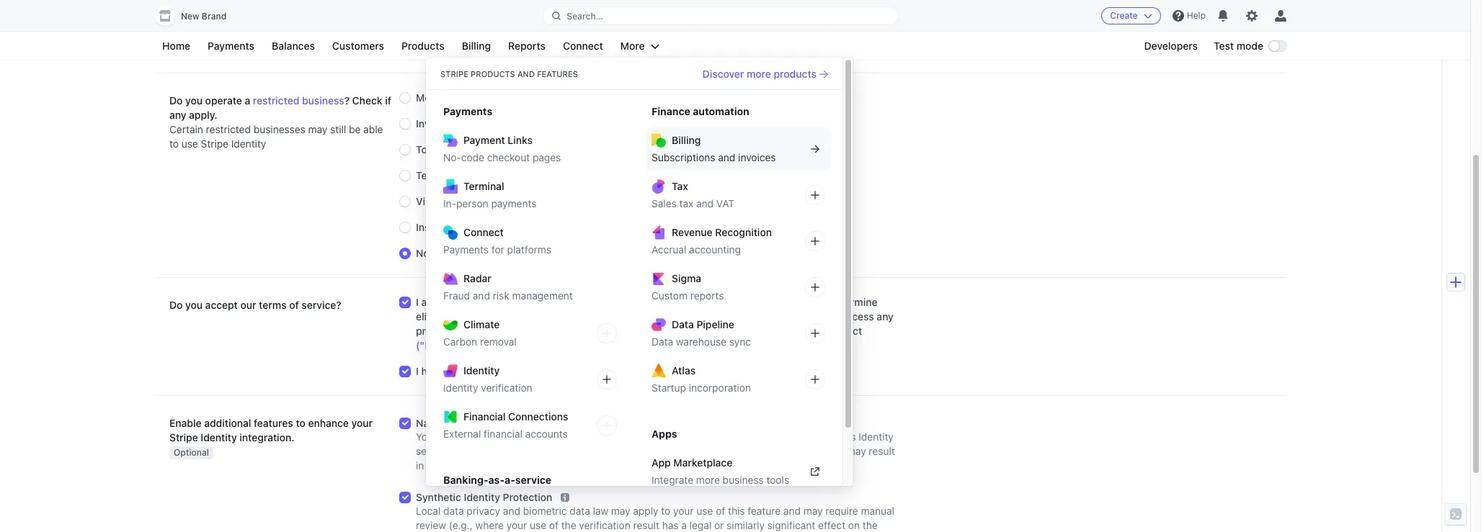 Task type: vqa. For each thing, say whether or not it's contained in the screenshot.


Task type: describe. For each thing, give the bounding box(es) containing it.
restricted business link
[[253, 94, 344, 107]]

use inside certain restricted businesses may still be able to use stripe identity
[[182, 138, 198, 150]]

the inside you must not modify the stripe identity sdk. using a modified version of this sdk with stripe's identity service, without stripe's written authorization, is a breach of your agreement with stripe and may result in your stripe account being suspended or shut down.
[[515, 431, 530, 444]]

integration.
[[240, 432, 295, 444]]

aggregation
[[714, 92, 771, 104]]

still
[[330, 123, 346, 136]]

of up agreement
[[744, 431, 753, 444]]

home link
[[155, 37, 198, 55]]

new
[[181, 11, 199, 22]]

do you operate a restricted business
[[169, 94, 344, 107]]

help button
[[1167, 4, 1212, 27]]

identity inside regulatory compliance for example, you are confirming the identity of users as a part of meeting kyc requirements.
[[586, 43, 621, 55]]

sigma
[[672, 273, 702, 285]]

0 vertical spatial for
[[492, 244, 505, 256]]

our
[[241, 299, 256, 312]]

and down &
[[459, 144, 477, 156]]

a-
[[505, 474, 515, 487]]

automation
[[693, 105, 750, 118]]

0 horizontal spatial connect
[[464, 226, 504, 239]]

payments
[[491, 198, 537, 210]]

act inside the i agree not to use stripe identity (a) as a reseller of identity verification services, (b) to determine eligibility for any purpose covered by the us fair credit reporting act
[[731, 311, 747, 323]]

the inside or (c) to process any protected health information under the us health insurance portability and accountability act ("hipaa")
[[586, 325, 601, 338]]

developers link
[[1137, 37, 1206, 55]]

as inside regulatory compliance for example, you are confirming the identity of users as a part of meeting kyc requirements.
[[664, 43, 674, 55]]

this for feature
[[728, 506, 745, 518]]

or inside local data privacy and biometric data law may apply to your use of this feature and may require manual review (e.g., where your use of the verification result has a legal or similarly significant effect on th
[[715, 520, 724, 532]]

enable
[[169, 418, 202, 430]]

data pipeline
[[672, 319, 735, 331]]

test
[[1214, 40, 1235, 52]]

a right "operate"
[[245, 94, 250, 107]]

to inside 'enable additional features to enhance your stripe identity integration. optional'
[[296, 418, 306, 430]]

a inside local data privacy and biometric data law may apply to your use of this feature and may require manual review (e.g., where your use of the verification result has a legal or similarly significant effect on th
[[682, 520, 687, 532]]

native mobile sdks
[[416, 418, 509, 430]]

telemedicine
[[416, 170, 479, 182]]

under
[[555, 325, 583, 338]]

1 vertical spatial accept
[[496, 366, 529, 378]]

of left users
[[623, 43, 633, 55]]

and down "protection"
[[503, 506, 521, 518]]

to up climate on the left bottom of page
[[470, 296, 479, 309]]

law
[[593, 506, 609, 518]]

or left loan
[[650, 118, 660, 130]]

products link
[[394, 37, 452, 55]]

businesses
[[254, 123, 306, 136]]

the left above
[[456, 247, 472, 260]]

stripe right agreement
[[797, 446, 824, 458]]

removal
[[480, 336, 517, 348]]

synthetic identity protection
[[416, 492, 553, 504]]

and left the invoices
[[718, 151, 736, 164]]

may inside certain restricted businesses may still be able to use stripe identity
[[308, 123, 328, 136]]

health
[[465, 325, 495, 338]]

financial
[[464, 411, 506, 423]]

0 horizontal spatial products
[[559, 144, 602, 156]]

stripe up incorporation
[[719, 366, 747, 378]]

external
[[443, 428, 481, 441]]

0 horizontal spatial services
[[451, 92, 491, 104]]

you for do you accept our terms of service?
[[185, 299, 203, 312]]

1 horizontal spatial more
[[747, 67, 771, 80]]

revenue recognition
[[672, 226, 772, 239]]

mode
[[1237, 40, 1264, 52]]

apply.
[[189, 109, 218, 121]]

0 vertical spatial insurance
[[416, 221, 463, 234]]

of right none
[[444, 247, 454, 260]]

and up startup incorporation
[[680, 366, 698, 378]]

able
[[364, 123, 383, 136]]

i agree not to use stripe identity (a) as a reseller of identity verification services, (b) to determine eligibility for any purpose covered by the us fair credit reporting act
[[416, 296, 878, 323]]

i up identity verification
[[491, 366, 494, 378]]

or down stripe products and features
[[493, 92, 503, 104]]

discover more products
[[703, 67, 817, 80]]

identity inside the i agree not to use stripe identity (a) as a reseller of identity verification services, (b) to determine eligibility for any purpose covered by the us fair credit reporting act
[[660, 296, 696, 309]]

certain restricted businesses may still be able to use stripe identity
[[169, 123, 383, 150]]

for
[[416, 43, 431, 55]]

1 vertical spatial stripe's
[[493, 446, 528, 458]]

has
[[662, 520, 679, 532]]

the inside regulatory compliance for example, you are confirming the identity of users as a part of meeting kyc requirements.
[[568, 43, 583, 55]]

restricted inside certain restricted businesses may still be able to use stripe identity
[[206, 123, 251, 136]]

any inside ? check if any apply.
[[169, 109, 186, 121]]

or down code in the left top of the page
[[482, 170, 491, 182]]

billing link
[[455, 37, 498, 55]]

discover more products link
[[703, 67, 829, 81]]

of right part
[[707, 43, 716, 55]]

you
[[416, 431, 433, 444]]

of right the terms
[[289, 299, 299, 312]]

reseller
[[610, 296, 645, 309]]

privacy
[[467, 506, 500, 518]]

version
[[707, 431, 741, 444]]

stripe up the banking-
[[450, 460, 478, 472]]

not for must
[[462, 431, 477, 444]]

health
[[620, 325, 652, 338]]

part
[[685, 43, 704, 55]]

and up 'significant'
[[784, 506, 801, 518]]

identity verification
[[443, 382, 533, 394]]

read
[[447, 366, 468, 378]]

mobile
[[449, 418, 481, 430]]

1 horizontal spatial with
[[798, 431, 818, 444]]

your right where
[[507, 520, 527, 532]]

money services or transmission, currency exchanges or funds aggregation
[[416, 92, 771, 104]]

home
[[162, 40, 190, 52]]

0 horizontal spatial business
[[302, 94, 344, 107]]

revenue
[[672, 226, 713, 239]]

payment links
[[464, 134, 533, 146]]

accountability
[[776, 325, 844, 338]]

0 vertical spatial services,
[[524, 118, 567, 130]]

0 vertical spatial stripe's
[[821, 431, 856, 444]]

("hipaa")
[[416, 340, 463, 352]]

test mode
[[1214, 40, 1264, 52]]

fair
[[629, 311, 647, 323]]

0 horizontal spatial with
[[774, 446, 794, 458]]

any inside or (c) to process any protected health information under the us health insurance portability and accountability act ("hipaa")
[[877, 311, 894, 323]]

carbon
[[443, 336, 478, 348]]

identity inside 'enable additional features to enhance your stripe identity integration. optional'
[[201, 432, 237, 444]]

this for sdk
[[756, 431, 773, 444]]

accounting
[[689, 244, 741, 256]]

of down modified
[[686, 446, 696, 458]]

platforms
[[507, 244, 552, 256]]

startup incorporation
[[652, 382, 751, 394]]

stripe inside certain restricted businesses may still be able to use stripe identity
[[201, 138, 229, 150]]

optional
[[174, 448, 209, 459]]

us inside the i agree not to use stripe identity (a) as a reseller of identity verification services, (b) to determine eligibility for any purpose covered by the us fair credit reporting act
[[613, 311, 626, 323]]

the up startup incorporation
[[700, 366, 716, 378]]

connect inside connect link
[[563, 40, 603, 52]]

and inside you must not modify the stripe identity sdk. using a modified version of this sdk with stripe's identity service, without stripe's written authorization, is a breach of your agreement with stripe and may result in your stripe account being suspended or shut down.
[[827, 446, 844, 458]]

and inside or (c) to process any protected health information under the us health insurance portability and accountability act ("hipaa")
[[755, 325, 773, 338]]

the inside the i agree not to use stripe identity (a) as a reseller of identity verification services, (b) to determine eligibility for any purpose covered by the us fair credit reporting act
[[594, 311, 610, 323]]

may up effect on the bottom of the page
[[804, 506, 823, 518]]

stripe identity agreement link
[[719, 366, 841, 378]]

0 vertical spatial financial
[[482, 118, 522, 130]]

search…
[[567, 10, 604, 21]]

and right tax
[[697, 198, 714, 210]]

features
[[537, 69, 578, 79]]

and up transmission,
[[518, 69, 535, 79]]

a inside the i agree not to use stripe identity (a) as a reseller of identity verification services, (b) to determine eligibility for any purpose covered by the us fair credit reporting act
[[601, 296, 607, 309]]

for inside the i agree not to use stripe identity (a) as a reseller of identity verification services, (b) to determine eligibility for any purpose covered by the us fair credit reporting act
[[462, 311, 475, 323]]

your inside 'enable additional features to enhance your stripe identity integration. optional'
[[352, 418, 373, 430]]

pages
[[533, 151, 561, 164]]

payments link
[[201, 37, 262, 55]]

effect
[[819, 520, 846, 532]]

require
[[826, 506, 859, 518]]

0 vertical spatial restricted
[[253, 94, 300, 107]]

stripe down example,
[[441, 69, 469, 79]]

data for data warehouse sync
[[652, 336, 674, 348]]

i for i agree not to use stripe identity (a) as a reseller of identity verification services, (b) to determine eligibility for any purpose covered by the us fair credit reporting act
[[416, 296, 419, 309]]

recognition
[[716, 226, 772, 239]]

0 horizontal spatial currency
[[450, 196, 492, 208]]

telehealth
[[494, 170, 542, 182]]

verification inside local data privacy and biometric data law may apply to your use of this feature and may require manual review (e.g., where your use of the verification result has a legal or similarly significant effect on th
[[579, 520, 631, 532]]

0 horizontal spatial verification
[[481, 382, 533, 394]]

sales tax and vat
[[652, 198, 735, 210]]

account
[[481, 460, 518, 472]]

shut
[[616, 460, 637, 472]]

meeting
[[719, 43, 757, 55]]

result inside local data privacy and biometric data law may apply to your use of this feature and may require manual review (e.g., where your use of the verification result has a legal or similarly significant effect on th
[[634, 520, 660, 532]]

any inside the i agree not to use stripe identity (a) as a reseller of identity verification services, (b) to determine eligibility for any purpose covered by the us fair credit reporting act
[[478, 311, 495, 323]]

the down information
[[532, 366, 547, 378]]

services
[[581, 366, 622, 378]]

credit
[[649, 311, 679, 323]]

compliance
[[471, 29, 527, 41]]

to inside certain restricted businesses may still be able to use stripe identity
[[169, 138, 179, 150]]

insurance inside or (c) to process any protected health information under the us health insurance portability and accountability act ("hipaa")
[[654, 325, 701, 338]]

brokers
[[611, 118, 647, 130]]

security
[[570, 118, 608, 130]]

written
[[531, 446, 563, 458]]

2 vertical spatial payments
[[443, 244, 489, 256]]

as inside the i agree not to use stripe identity (a) as a reseller of identity verification services, (b) to determine eligibility for any purpose covered by the us fair credit reporting act
[[588, 296, 599, 309]]

a up breach
[[656, 431, 661, 444]]



Task type: locate. For each thing, give the bounding box(es) containing it.
1 vertical spatial connect
[[464, 226, 504, 239]]

not for agree
[[451, 296, 467, 309]]

or left shut
[[604, 460, 613, 472]]

1 horizontal spatial products
[[774, 67, 817, 80]]

this left sdk
[[756, 431, 773, 444]]

data up warehouse at the left bottom of page
[[672, 319, 694, 331]]

a right 'is'
[[643, 446, 649, 458]]

the up features
[[568, 43, 583, 55]]

agreement
[[625, 366, 677, 378], [789, 366, 841, 378]]

1 horizontal spatial verification
[[579, 520, 631, 532]]

information
[[498, 325, 553, 338]]

result down apply
[[634, 520, 660, 532]]

i inside the i agree not to use stripe identity (a) as a reseller of identity verification services, (b) to determine eligibility for any purpose covered by the us fair credit reporting act
[[416, 296, 419, 309]]

0 vertical spatial act
[[731, 311, 747, 323]]

may left still
[[308, 123, 328, 136]]

1 vertical spatial services
[[685, 118, 725, 130]]

1 horizontal spatial insurance
[[654, 325, 701, 338]]

us inside or (c) to process any protected health information under the us health insurance portability and accountability act ("hipaa")
[[604, 325, 618, 338]]

1 horizontal spatial accept
[[496, 366, 529, 378]]

1 vertical spatial products
[[559, 144, 602, 156]]

are
[[498, 43, 513, 55]]

new brand button
[[155, 6, 241, 26]]

1 vertical spatial you
[[185, 94, 203, 107]]

1 horizontal spatial billing
[[672, 134, 701, 146]]

to up has
[[661, 506, 671, 518]]

act inside or (c) to process any protected health information under the us health insurance portability and accountability act ("hipaa")
[[847, 325, 863, 338]]

stripe up written
[[532, 431, 560, 444]]

reports link
[[501, 37, 553, 55]]

your down the version
[[698, 446, 719, 458]]

0 horizontal spatial result
[[634, 520, 660, 532]]

money
[[416, 92, 448, 104]]

virtual currency
[[416, 196, 492, 208]]

services, inside the i agree not to use stripe identity (a) as a reseller of identity verification services, (b) to determine eligibility for any purpose covered by the us fair credit reporting act
[[755, 296, 798, 309]]

with right sdk
[[798, 431, 818, 444]]

a left part
[[677, 43, 683, 55]]

data up (e.g.,
[[443, 506, 464, 518]]

and up identity verification
[[471, 366, 488, 378]]

1 horizontal spatial any
[[478, 311, 495, 323]]

agreement
[[722, 446, 772, 458]]

subscriptions
[[652, 151, 716, 164]]

billing
[[462, 40, 491, 52], [672, 134, 701, 146]]

restricted down "apply."
[[206, 123, 251, 136]]

stripe's right sdk
[[821, 431, 856, 444]]

billing up subscriptions on the left of the page
[[672, 134, 701, 146]]

result up manual
[[869, 446, 895, 458]]

to down certain
[[169, 138, 179, 150]]

and up require
[[827, 446, 844, 458]]

tools
[[767, 474, 790, 487]]

down.
[[639, 460, 667, 472]]

startup
[[652, 382, 686, 394]]

do for do you operate a restricted business
[[169, 94, 183, 107]]

your down service,
[[427, 460, 448, 472]]

stripe left services
[[550, 366, 579, 378]]

products down are
[[471, 69, 515, 79]]

0 vertical spatial data
[[672, 319, 694, 331]]

data left law
[[570, 506, 590, 518]]

person
[[456, 198, 489, 210]]

services
[[451, 92, 491, 104], [685, 118, 725, 130]]

terms
[[259, 299, 287, 312]]

to right the features
[[296, 418, 306, 430]]

this inside you must not modify the stripe identity sdk. using a modified version of this sdk with stripe's identity service, without stripe's written authorization, is a breach of your agreement with stripe and may result in your stripe account being suspended or shut down.
[[756, 431, 773, 444]]

you down compliance
[[479, 43, 495, 55]]

verification inside the i agree not to use stripe identity (a) as a reseller of identity verification services, (b) to determine eligibility for any purpose covered by the us fair credit reporting act
[[699, 296, 752, 309]]

1 vertical spatial more
[[696, 474, 720, 487]]

data down credit
[[652, 336, 674, 348]]

use up legal
[[697, 506, 713, 518]]

restricted
[[253, 94, 300, 107], [206, 123, 251, 136]]

accrual accounting
[[652, 244, 741, 256]]

biometric
[[523, 506, 567, 518]]

app
[[652, 457, 671, 469]]

1 vertical spatial data
[[652, 336, 674, 348]]

regulatory compliance for example, you are confirming the identity of users as a part of meeting kyc requirements.
[[416, 29, 846, 55]]

services up &
[[451, 92, 491, 104]]

stripe down enable
[[169, 432, 198, 444]]

1 horizontal spatial agreement
[[789, 366, 841, 378]]

your up has
[[674, 506, 694, 518]]

identity up credit
[[660, 296, 696, 309]]

you inside regulatory compliance for example, you are confirming the identity of users as a part of meeting kyc requirements.
[[479, 43, 495, 55]]

verification down law
[[579, 520, 631, 532]]

0 horizontal spatial accept
[[205, 299, 238, 312]]

a right has
[[682, 520, 687, 532]]

may inside you must not modify the stripe identity sdk. using a modified version of this sdk with stripe's identity service, without stripe's written authorization, is a breach of your agreement with stripe and may result in your stripe account being suspended or shut down.
[[847, 446, 866, 458]]

sdks
[[484, 418, 509, 430]]

none of the above
[[416, 247, 504, 260]]

1 horizontal spatial result
[[869, 446, 895, 458]]

you up "apply."
[[185, 94, 203, 107]]

accrual
[[652, 244, 687, 256]]

stripe down "apply."
[[201, 138, 229, 150]]

1 vertical spatial us
[[604, 325, 618, 338]]

telemedicine or telehealth
[[416, 170, 542, 182]]

result inside you must not modify the stripe identity sdk. using a modified version of this sdk with stripe's identity service, without stripe's written authorization, is a breach of your agreement with stripe and may result in your stripe account being suspended or shut down.
[[869, 446, 895, 458]]

agreement down accountability
[[789, 366, 841, 378]]

1 horizontal spatial act
[[847, 325, 863, 338]]

for up health
[[462, 311, 475, 323]]

0 horizontal spatial for
[[462, 311, 475, 323]]

connect down search…
[[563, 40, 603, 52]]

1 horizontal spatial services
[[685, 118, 725, 130]]

be
[[349, 123, 361, 136]]

in-person payments
[[443, 198, 537, 210]]

0 horizontal spatial as
[[588, 296, 599, 309]]

eligibility
[[416, 311, 459, 323]]

to
[[169, 138, 179, 150], [470, 296, 479, 309], [817, 296, 827, 309], [824, 311, 834, 323], [296, 418, 306, 430], [661, 506, 671, 518]]

check
[[352, 94, 383, 107]]

as right (a)
[[588, 296, 599, 309]]

services, up related
[[524, 118, 567, 130]]

verification up financial connections
[[481, 382, 533, 394]]

synthetic
[[416, 492, 461, 504]]

incorporation
[[689, 382, 751, 394]]

and down radar
[[473, 290, 490, 302]]

connections
[[508, 411, 569, 423]]

users
[[636, 43, 661, 55]]

0 vertical spatial this
[[756, 431, 773, 444]]

is
[[633, 446, 640, 458]]

0 horizontal spatial products
[[402, 40, 445, 52]]

billing left are
[[462, 40, 491, 52]]

1 vertical spatial billing
[[672, 134, 701, 146]]

terminal
[[464, 180, 504, 193]]

0 vertical spatial you
[[479, 43, 495, 55]]

0 vertical spatial payments
[[208, 40, 255, 52]]

0 vertical spatial as
[[664, 43, 674, 55]]

use down biometric
[[530, 520, 547, 532]]

agree
[[421, 296, 449, 309]]

insurance down credit
[[654, 325, 701, 338]]

local
[[416, 506, 441, 518]]

1 horizontal spatial products
[[471, 69, 515, 79]]

0 horizontal spatial data
[[443, 506, 464, 518]]

0 vertical spatial currency
[[572, 92, 615, 104]]

risk
[[493, 290, 510, 302]]

1 vertical spatial result
[[634, 520, 660, 532]]

1 horizontal spatial restricted
[[253, 94, 300, 107]]

to inside or (c) to process any protected health information under the us health insurance portability and accountability act ("hipaa")
[[824, 311, 834, 323]]

not inside you must not modify the stripe identity sdk. using a modified version of this sdk with stripe's identity service, without stripe's written authorization, is a breach of your agreement with stripe and may result in your stripe account being suspended or shut down.
[[462, 431, 477, 444]]

1 vertical spatial currency
[[450, 196, 492, 208]]

1 data from the left
[[443, 506, 464, 518]]

or inside or (c) to process any protected health information under the us health insurance portability and accountability act ("hipaa")
[[796, 311, 806, 323]]

create button
[[1102, 7, 1162, 25]]

1 vertical spatial identity
[[660, 296, 696, 309]]

to right (b)
[[817, 296, 827, 309]]

may up require
[[847, 446, 866, 458]]

as right users
[[664, 43, 674, 55]]

2 horizontal spatial any
[[877, 311, 894, 323]]

warehouse
[[676, 336, 727, 348]]

us left health
[[604, 325, 618, 338]]

2 do from the top
[[169, 299, 183, 312]]

1 vertical spatial insurance
[[654, 325, 701, 338]]

certain
[[169, 123, 203, 136]]

1 vertical spatial not
[[462, 431, 477, 444]]

or inside you must not modify the stripe identity sdk. using a modified version of this sdk with stripe's identity service, without stripe's written authorization, is a breach of your agreement with stripe and may result in your stripe account being suspended or shut down.
[[604, 460, 613, 472]]

integrate
[[652, 474, 694, 487]]

accounts
[[525, 428, 568, 441]]

connect up above
[[464, 226, 504, 239]]

currency
[[572, 92, 615, 104], [450, 196, 492, 208]]

agreement up startup
[[625, 366, 677, 378]]

1 horizontal spatial data
[[570, 506, 590, 518]]

use up climate on the left bottom of page
[[482, 296, 499, 309]]

reports
[[508, 40, 546, 52]]

with down sdk
[[774, 446, 794, 458]]

identity inside the i agree not to use stripe identity (a) as a reseller of identity verification services, (b) to determine eligibility for any purpose covered by the us fair credit reporting act
[[533, 296, 569, 309]]

0 vertical spatial more
[[747, 67, 771, 80]]

1 vertical spatial with
[[774, 446, 794, 458]]

pipeline
[[697, 319, 735, 331]]

accept
[[205, 299, 238, 312], [496, 366, 529, 378]]

0 horizontal spatial stripe's
[[493, 446, 528, 458]]

business down agreement
[[723, 474, 764, 487]]

insurance down in-
[[416, 221, 463, 234]]

1 vertical spatial as
[[588, 296, 599, 309]]

more down kyc
[[747, 67, 771, 80]]

in
[[416, 460, 424, 472]]

2 horizontal spatial verification
[[699, 296, 752, 309]]

0 vertical spatial with
[[798, 431, 818, 444]]

as
[[664, 43, 674, 55], [588, 296, 599, 309]]

0 horizontal spatial this
[[728, 506, 745, 518]]

(a)
[[572, 296, 585, 309]]

any
[[169, 109, 186, 121], [478, 311, 495, 323], [877, 311, 894, 323]]

1 agreement from the left
[[625, 366, 677, 378]]

balances link
[[265, 37, 322, 55]]

1 horizontal spatial business
[[723, 474, 764, 487]]

Search… search field
[[544, 7, 898, 25]]

of
[[623, 43, 633, 55], [707, 43, 716, 55], [444, 247, 454, 260], [648, 296, 658, 309], [289, 299, 299, 312], [744, 431, 753, 444], [686, 446, 696, 458], [716, 506, 726, 518], [549, 520, 559, 532]]

stripe inside 'enable additional features to enhance your stripe identity integration. optional'
[[169, 432, 198, 444]]

1 vertical spatial this
[[728, 506, 745, 518]]

1 vertical spatial do
[[169, 299, 183, 312]]

0 horizontal spatial more
[[696, 474, 720, 487]]

atlas
[[672, 365, 696, 377]]

1 horizontal spatial stripe's
[[821, 431, 856, 444]]

funds
[[684, 92, 711, 104]]

0 vertical spatial identity
[[586, 43, 621, 55]]

radar
[[464, 273, 492, 285]]

0 vertical spatial verification
[[699, 296, 752, 309]]

tax
[[672, 180, 688, 193]]

0 vertical spatial billing
[[462, 40, 491, 52]]

of down biometric
[[549, 520, 559, 532]]

1 horizontal spatial connect
[[563, 40, 603, 52]]

i left have
[[416, 366, 419, 378]]

1 horizontal spatial services,
[[755, 296, 798, 309]]

data for data pipeline
[[672, 319, 694, 331]]

the inside local data privacy and biometric data law may apply to your use of this feature and may require manual review (e.g., where your use of the verification result has a legal or similarly significant effect on th
[[562, 520, 577, 532]]

any up certain
[[169, 109, 186, 121]]

0 vertical spatial not
[[451, 296, 467, 309]]

0 horizontal spatial any
[[169, 109, 186, 121]]

1 horizontal spatial identity
[[660, 296, 696, 309]]

finance
[[652, 105, 691, 118]]

or left (c)
[[796, 311, 806, 323]]

business up still
[[302, 94, 344, 107]]

0 horizontal spatial identity
[[586, 43, 621, 55]]

do for do you accept our terms of service?
[[169, 299, 183, 312]]

by
[[580, 311, 592, 323]]

insurance
[[416, 221, 463, 234], [654, 325, 701, 338]]

0 horizontal spatial billing
[[462, 40, 491, 52]]

0 vertical spatial services
[[451, 92, 491, 104]]

financial up payment links
[[482, 118, 522, 130]]

you left our
[[185, 299, 203, 312]]

1 horizontal spatial as
[[664, 43, 674, 55]]

0 horizontal spatial restricted
[[206, 123, 251, 136]]

in-
[[443, 198, 456, 210]]

identity
[[586, 43, 621, 55], [660, 296, 696, 309]]

exchanges
[[617, 92, 669, 104]]

related
[[523, 144, 556, 156]]

1 vertical spatial for
[[462, 311, 475, 323]]

1 vertical spatial products
[[471, 69, 515, 79]]

1 horizontal spatial currency
[[572, 92, 615, 104]]

stripe inside the i agree not to use stripe identity (a) as a reseller of identity verification services, (b) to determine eligibility for any purpose covered by the us fair credit reporting act
[[501, 296, 530, 309]]

the down by
[[586, 325, 601, 338]]

the down biometric
[[562, 520, 577, 532]]

use down certain
[[182, 138, 198, 150]]

i for i have read and i accept the stripe services agreement and the stripe identity agreement
[[416, 366, 419, 378]]

to right (c)
[[824, 311, 834, 323]]

payments for platforms
[[443, 244, 552, 256]]

0 vertical spatial business
[[302, 94, 344, 107]]

accept up identity verification
[[496, 366, 529, 378]]

use inside the i agree not to use stripe identity (a) as a reseller of identity verification services, (b) to determine eligibility for any purpose covered by the us fair credit reporting act
[[482, 296, 499, 309]]

legal
[[690, 520, 712, 532]]

products up money
[[402, 40, 445, 52]]

of down app marketplace integrate more business tools
[[716, 506, 726, 518]]

sdk
[[775, 431, 796, 444]]

to inside local data privacy and biometric data law may apply to your use of this feature and may require manual review (e.g., where your use of the verification result has a legal or similarly significant effect on th
[[661, 506, 671, 518]]

of inside the i agree not to use stripe identity (a) as a reseller of identity verification services, (b) to determine eligibility for any purpose covered by the us fair credit reporting act
[[648, 296, 658, 309]]

external financial accounts
[[443, 428, 568, 441]]

2 agreement from the left
[[789, 366, 841, 378]]

suspended
[[550, 460, 601, 472]]

0 vertical spatial us
[[613, 311, 626, 323]]

the down financial connections
[[515, 431, 530, 444]]

fraud and risk management
[[443, 290, 573, 302]]

1 do from the top
[[169, 94, 183, 107]]

enable additional features to enhance your stripe identity integration. optional
[[169, 418, 373, 459]]

1 vertical spatial verification
[[481, 382, 533, 394]]

business inside app marketplace integrate more business tools
[[723, 474, 764, 487]]

may right law
[[611, 506, 631, 518]]

financial down financial connections
[[484, 428, 523, 441]]

not inside the i agree not to use stripe identity (a) as a reseller of identity verification services, (b) to determine eligibility for any purpose covered by the us fair credit reporting act
[[451, 296, 467, 309]]

more inside app marketplace integrate more business tools
[[696, 474, 720, 487]]

more down marketplace on the bottom left of the page
[[696, 474, 720, 487]]

this inside local data privacy and biometric data law may apply to your use of this feature and may require manual review (e.g., where your use of the verification result has a legal or similarly significant effect on th
[[728, 506, 745, 518]]

1 vertical spatial services,
[[755, 296, 798, 309]]

2 data from the left
[[570, 506, 590, 518]]

result
[[869, 446, 895, 458], [634, 520, 660, 532]]

virtual
[[416, 196, 447, 208]]

0 horizontal spatial insurance
[[416, 221, 463, 234]]

1 vertical spatial business
[[723, 474, 764, 487]]

identity inside certain restricted businesses may still be able to use stripe identity
[[231, 138, 266, 150]]

1 horizontal spatial for
[[492, 244, 505, 256]]

billing inside billing link
[[462, 40, 491, 52]]

or right legal
[[715, 520, 724, 532]]

0 vertical spatial accept
[[205, 299, 238, 312]]

reporting
[[681, 311, 728, 323]]

restricted up businesses
[[253, 94, 300, 107]]

2 vertical spatial verification
[[579, 520, 631, 532]]

1 vertical spatial act
[[847, 325, 863, 338]]

customers
[[332, 40, 384, 52]]

Search… text field
[[544, 7, 898, 25]]

0 horizontal spatial agreement
[[625, 366, 677, 378]]

you for do you operate a restricted business
[[185, 94, 203, 107]]

0 vertical spatial products
[[774, 67, 817, 80]]

payments up radar
[[443, 244, 489, 256]]

0 vertical spatial do
[[169, 94, 183, 107]]

1 vertical spatial payments
[[443, 105, 493, 118]]

tax
[[680, 198, 694, 210]]

1 vertical spatial financial
[[484, 428, 523, 441]]

a inside regulatory compliance for example, you are confirming the identity of users as a part of meeting kyc requirements.
[[677, 43, 683, 55]]

1 vertical spatial restricted
[[206, 123, 251, 136]]

or up finance
[[671, 92, 681, 104]]

currency up security
[[572, 92, 615, 104]]

significant
[[768, 520, 816, 532]]

currency down terminal
[[450, 196, 492, 208]]

discover
[[703, 67, 744, 80]]

2 vertical spatial you
[[185, 299, 203, 312]]



